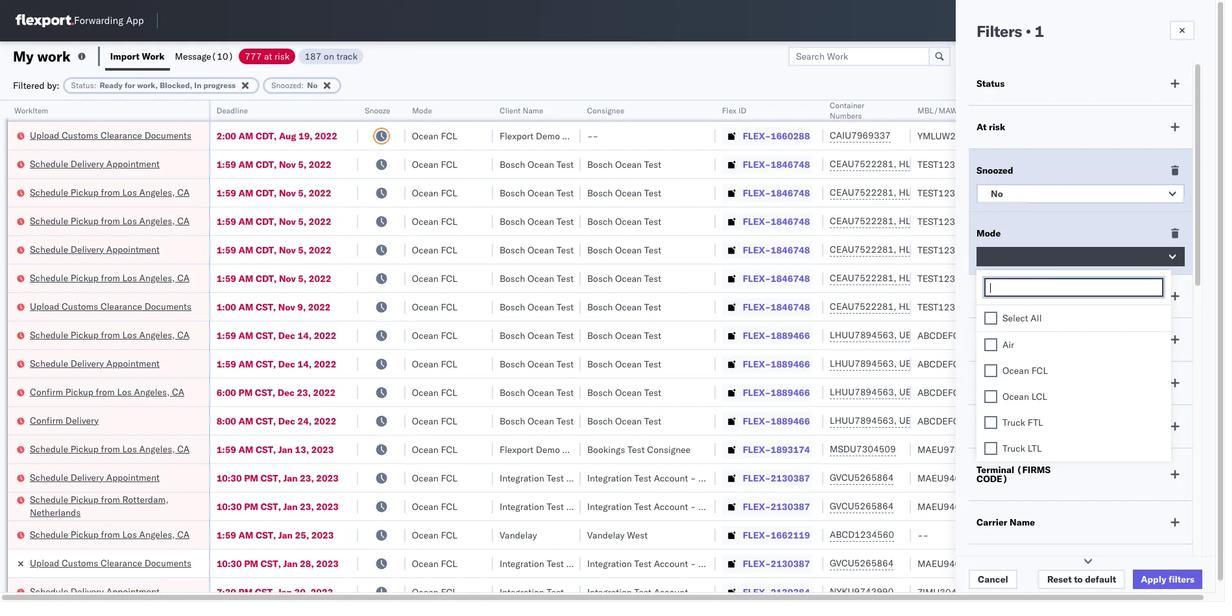 Task type: vqa. For each thing, say whether or not it's contained in the screenshot.


Task type: describe. For each thing, give the bounding box(es) containing it.
2 flex- from the top
[[743, 159, 771, 170]]

departure
[[977, 334, 1021, 346]]

0 vertical spatial 23,
[[297, 387, 311, 399]]

container numbers button
[[823, 98, 898, 121]]

4 ceau7522281, hlxu6269489, hlxu8034992 from the top
[[830, 244, 1031, 256]]

schedule for fourth schedule pickup from los angeles, ca link from the top
[[30, 329, 68, 341]]

3 cdt, from the top
[[256, 187, 277, 199]]

am for third schedule pickup from los angeles, ca link from the top of the page
[[238, 273, 253, 285]]

maeu9408431 for schedule delivery appointment
[[918, 473, 983, 484]]

vandelay for vandelay west
[[587, 530, 625, 542]]

jaehyung choi - test origin agent
[[1086, 473, 1225, 484]]

flex-1846748 for 1:00 am cst, nov 9, 2022 upload customs clearance documents link
[[743, 301, 810, 313]]

confirm pickup from los angeles, ca button
[[30, 386, 184, 400]]

delivery for schedule delivery appointment button associated with 7:30 pm cst, jan 30, 2023
[[71, 586, 104, 598]]

ca for sixth schedule pickup from los angeles, ca link
[[177, 529, 190, 541]]

upload for 2:00 am cdt, aug 19, 2022
[[30, 129, 59, 141]]

forwarding app
[[74, 15, 144, 27]]

5 flex- from the top
[[743, 244, 771, 256]]

mode inside button
[[412, 106, 432, 116]]

jan for sixth schedule pickup from los angeles, ca link
[[278, 530, 293, 542]]

schedule for second schedule pickup from los angeles, ca link from the bottom
[[30, 444, 68, 455]]

4 flex- from the top
[[743, 216, 771, 227]]

forwarding
[[74, 15, 123, 27]]

3 documents from the top
[[145, 558, 191, 570]]

no inside 'button'
[[991, 188, 1003, 200]]

1:59 am cdt, nov 5, 2022 for 2nd schedule pickup from los angeles, ca link from the top
[[217, 216, 331, 227]]

flex-1660288
[[743, 130, 810, 142]]

30,
[[294, 587, 308, 599]]

19,
[[299, 130, 313, 142]]

flex-2130387 for schedule pickup from rotterdam, netherlands
[[743, 501, 810, 513]]

10 resize handle column header from the left
[[1152, 101, 1167, 603]]

1 1:59 from the top
[[217, 159, 236, 170]]

14, for schedule delivery appointment
[[298, 359, 312, 370]]

track
[[337, 50, 358, 62]]

schedule pickup from rotterdam, netherlands button
[[30, 494, 192, 521]]

2 gaurav jawla from the top
[[1086, 244, 1140, 256]]

deadline
[[217, 106, 248, 116]]

1 vertical spatial client name
[[977, 291, 1030, 302]]

confirm delivery link
[[30, 414, 99, 427]]

reset to default button
[[1038, 570, 1126, 590]]

jan for second schedule pickup from los angeles, ca link from the bottom
[[278, 444, 293, 456]]

4 flex-1846748 from the top
[[743, 244, 810, 256]]

: for snoozed
[[302, 80, 304, 90]]

status for status
[[977, 78, 1005, 90]]

arrival port
[[977, 378, 1027, 389]]

pickup for sixth schedule pickup from los angeles, ca link
[[71, 529, 99, 541]]

batch action
[[1152, 50, 1208, 62]]

1:59 am cst, jan 25, 2023
[[217, 530, 334, 542]]

account for schedule delivery appointment link related to 10:30
[[654, 473, 688, 484]]

5 hlxu8034992 from the top
[[968, 273, 1031, 284]]

4 1846748 from the top
[[771, 244, 810, 256]]

1 karl from the top
[[699, 473, 715, 484]]

3 flex-2130387 from the top
[[743, 558, 810, 570]]

5 schedule pickup from los angeles, ca button from the top
[[30, 443, 190, 457]]

2 lhuu7894563, uetu5238478 from the top
[[830, 358, 963, 370]]

work
[[142, 50, 165, 62]]

1 appointment from the top
[[106, 158, 160, 170]]

final
[[977, 421, 998, 433]]

3 flex- from the top
[[743, 187, 771, 199]]

account for schedule delivery appointment link for 7:30
[[654, 587, 688, 599]]

caiu7969337
[[830, 130, 891, 141]]

1 hlxu8034992 from the top
[[968, 158, 1031, 170]]

flex-1893174
[[743, 444, 810, 456]]

code)
[[977, 474, 1008, 485]]

bookings test consignee
[[587, 444, 691, 456]]

choi
[[1127, 473, 1146, 484]]

2 ceau7522281, from the top
[[830, 187, 897, 199]]

3 upload customs clearance documents from the top
[[30, 558, 191, 570]]

los for fourth schedule pickup from los angeles, ca link from the top
[[122, 329, 137, 341]]

16 flex- from the top
[[743, 558, 771, 570]]

10:30 pm cst, jan 23, 2023 for schedule pickup from rotterdam, netherlands
[[217, 501, 339, 513]]

progress
[[203, 80, 236, 90]]

4 1:59 am cdt, nov 5, 2022 from the top
[[217, 244, 331, 256]]

1893174
[[771, 444, 810, 456]]

container numbers
[[830, 101, 865, 121]]

1 lhuu7894563, from the top
[[830, 330, 897, 341]]

0 horizontal spatial --
[[587, 130, 599, 142]]

integration for schedule delivery appointment link related to 10:30
[[587, 473, 632, 484]]

12 flex- from the top
[[743, 444, 771, 456]]

ocean lcl
[[1003, 391, 1048, 403]]

0 horizontal spatial risk
[[275, 50, 290, 62]]

angeles, for second schedule pickup from los angeles, ca link from the bottom
[[139, 444, 175, 455]]

delivery for 1st schedule delivery appointment button
[[71, 158, 104, 170]]

nyku9743990
[[830, 587, 894, 598]]

at risk
[[977, 121, 1005, 133]]

cst, for schedule pickup from rotterdam, netherlands link
[[261, 501, 281, 513]]

abcd1234560
[[830, 530, 894, 541]]

schedule delivery appointment link for 7:30
[[30, 586, 160, 599]]

5, for sixth schedule pickup from los angeles, ca link from the bottom of the page
[[298, 187, 307, 199]]

customs for 1:00 am cst, nov 9, 2022
[[62, 301, 98, 312]]

4 karl from the top
[[699, 587, 715, 599]]

upload customs clearance documents for 2:00 am cdt, aug 19, 2022
[[30, 129, 191, 141]]

client name button
[[493, 103, 568, 116]]

pm up 7:30 pm cst, jan 30, 2023
[[244, 558, 258, 570]]

flex-1846748 for third schedule pickup from los angeles, ca link from the top of the page
[[743, 273, 810, 285]]

4 flex-1889466 from the top
[[743, 416, 810, 427]]

4 abcdefg78456546 from the top
[[918, 416, 1005, 427]]

14 flex- from the top
[[743, 501, 771, 513]]

pickup for 2nd schedule pickup from los angeles, ca link from the top
[[71, 215, 99, 227]]

2 test123456 from the top
[[918, 187, 972, 199]]

2 schedule delivery appointment button from the top
[[30, 243, 160, 257]]

delivery for fourth schedule delivery appointment button from the bottom
[[71, 244, 104, 255]]

11 resize handle column header from the left
[[1192, 101, 1208, 603]]

angeles, for sixth schedule pickup from los angeles, ca link from the bottom of the page
[[139, 187, 175, 198]]

1 horizontal spatial mode
[[977, 228, 1001, 239]]

2 appointment from the top
[[106, 244, 160, 255]]

13 flex- from the top
[[743, 473, 771, 484]]

9 flex- from the top
[[743, 359, 771, 370]]

6 ceau7522281, from the top
[[830, 301, 897, 313]]

ca for sixth schedule pickup from los angeles, ca link from the bottom of the page
[[177, 187, 190, 198]]

2130384
[[771, 587, 810, 599]]

3 hlxu8034992 from the top
[[968, 215, 1031, 227]]

3 lhuu7894563, uetu5238478 from the top
[[830, 387, 963, 398]]

1 5, from the top
[[298, 159, 307, 170]]

workitem
[[14, 106, 48, 116]]

jaehyung
[[1086, 473, 1124, 484]]

2 1889466 from the top
[[771, 359, 810, 370]]

integration for schedule pickup from rotterdam, netherlands link
[[587, 501, 632, 513]]

pm right 6:00
[[238, 387, 253, 399]]

2023 for schedule pickup from rotterdam, netherlands link
[[316, 501, 339, 513]]

1 ceau7522281, hlxu6269489, hlxu8034992 from the top
[[830, 158, 1031, 170]]

upload customs clearance documents button for 2:00 am cdt, aug 19, 2022
[[30, 129, 191, 143]]

6 test123456 from the top
[[918, 301, 972, 313]]

10 flex- from the top
[[743, 387, 771, 399]]

mbl/mawb numbers button
[[911, 103, 1067, 116]]

3 uetu5238478 from the top
[[899, 387, 963, 398]]

angeles, for confirm pickup from los angeles, ca link at the bottom left of the page
[[134, 386, 170, 398]]

7 flex- from the top
[[743, 301, 771, 313]]

1:59 for third schedule pickup from los angeles, ca link from the top of the page
[[217, 273, 236, 285]]

Search Work text field
[[788, 46, 930, 66]]

flex id
[[722, 106, 747, 116]]

1 schedule delivery appointment from the top
[[30, 158, 160, 170]]

terminal
[[977, 465, 1015, 476]]

5 schedule pickup from los angeles, ca link from the top
[[30, 443, 190, 456]]

am for 1:59's schedule delivery appointment link
[[238, 359, 253, 370]]

8:00 am cst, dec 24, 2022
[[217, 416, 336, 427]]

import work button
[[105, 42, 170, 71]]

3 customs from the top
[[62, 558, 98, 570]]

dec left '24,'
[[278, 416, 295, 427]]

angeles, for fourth schedule pickup from los angeles, ca link from the top
[[139, 329, 175, 341]]

3 maeu9408431 from the top
[[918, 558, 983, 570]]

5 hlxu6269489, from the top
[[899, 273, 965, 284]]

1 jawla from the top
[[1118, 187, 1140, 199]]

all
[[1031, 313, 1042, 325]]

ceau7522281, hlxu6269489, hlxu8034992 for 1:00 am cst, nov 9, 2022 upload customs clearance documents link
[[830, 301, 1031, 313]]

filtered
[[13, 80, 45, 91]]

schedule pickup from rotterdam, netherlands
[[30, 494, 168, 519]]

origin
[[1176, 473, 1201, 484]]

los for sixth schedule pickup from los angeles, ca link
[[122, 529, 137, 541]]

2:00 am cdt, aug 19, 2022
[[217, 130, 337, 142]]

2 hlxu6269489, from the top
[[899, 187, 965, 199]]

4 cdt, from the top
[[256, 216, 277, 227]]

flexport demo consignee for -
[[500, 130, 606, 142]]

3 2130387 from the top
[[771, 558, 810, 570]]

2 flex-1889466 from the top
[[743, 359, 810, 370]]

from for third schedule pickup from los angeles, ca link from the top of the page
[[101, 272, 120, 284]]

rotterdam,
[[122, 494, 168, 506]]

forwarding app link
[[16, 14, 144, 27]]

for
[[125, 80, 135, 90]]

4 hlxu6269489, from the top
[[899, 244, 965, 256]]

los for second schedule pickup from los angeles, ca link from the bottom
[[122, 444, 137, 455]]

7:30 pm cst, jan 30, 2023
[[217, 587, 333, 599]]

ceau7522281, hlxu6269489, hlxu8034992 for third schedule pickup from los angeles, ca link from the top of the page
[[830, 273, 1031, 284]]

netherlands
[[30, 507, 81, 519]]

3 schedule pickup from los angeles, ca link from the top
[[30, 272, 190, 285]]

24,
[[298, 416, 312, 427]]

schedule pickup from los angeles, ca for sixth schedule pickup from los angeles, ca link
[[30, 529, 190, 541]]

customs for 2:00 am cdt, aug 19, 2022
[[62, 129, 98, 141]]

confirm pickup from los angeles, ca
[[30, 386, 184, 398]]

1:00 am cst, nov 9, 2022
[[217, 301, 331, 313]]

lcl
[[1032, 391, 1048, 403]]

work,
[[137, 80, 158, 90]]

1 gaurav jawla from the top
[[1086, 187, 1140, 199]]

resize handle column header for flex id
[[808, 101, 823, 603]]

schedule delivery appointment for 1:59 am cst, dec 14, 2022
[[30, 358, 160, 370]]

filters
[[1169, 574, 1195, 586]]

carrier
[[977, 517, 1008, 529]]

1:59 am cst, jan 13, 2023
[[217, 444, 334, 456]]

4 uetu5238478 from the top
[[899, 415, 963, 427]]

snoozed for snoozed : no
[[271, 80, 302, 90]]

id
[[739, 106, 747, 116]]

flexport for bookings test consignee
[[500, 444, 534, 456]]

blocked,
[[160, 80, 192, 90]]

777 at risk
[[245, 50, 290, 62]]

2 lhuu7894563, from the top
[[830, 358, 897, 370]]

am for fourth schedule pickup from los angeles, ca link from the top
[[238, 330, 253, 342]]

message (10)
[[175, 50, 234, 62]]

3 hlxu6269489, from the top
[[899, 215, 965, 227]]

schedule delivery appointment button for 7:30 pm cst, jan 30, 2023
[[30, 586, 160, 600]]

3 schedule pickup from los angeles, ca button from the top
[[30, 272, 190, 286]]

3 account from the top
[[654, 558, 688, 570]]

1 vertical spatial client
[[977, 291, 1003, 302]]

cst, for second schedule pickup from los angeles, ca link from the bottom
[[256, 444, 276, 456]]

6 schedule pickup from los angeles, ca link from the top
[[30, 529, 190, 542]]

1 vertical spatial risk
[[989, 121, 1005, 133]]

1:59 for fourth schedule pickup from los angeles, ca link from the top
[[217, 330, 236, 342]]

mode button
[[406, 103, 480, 116]]

ymluw236679313
[[918, 130, 1001, 142]]

vandelay west
[[587, 530, 648, 542]]

delivery for 10:30 pm cst, jan 23, 2023's schedule delivery appointment button
[[71, 472, 104, 484]]

port for final port
[[1001, 421, 1019, 433]]

cst, up 7:30 pm cst, jan 30, 2023
[[261, 558, 281, 570]]

1 schedule delivery appointment link from the top
[[30, 157, 160, 170]]

1 1:59 am cdt, nov 5, 2022 from the top
[[217, 159, 331, 170]]

15 flex- from the top
[[743, 530, 771, 542]]

flex
[[722, 106, 737, 116]]

(10)
[[211, 50, 234, 62]]

clearance for 2:00 am cdt, aug 19, 2022
[[101, 129, 142, 141]]

4 test123456 from the top
[[918, 244, 972, 256]]

schedule for sixth schedule pickup from los angeles, ca link from the bottom of the page
[[30, 187, 68, 198]]

4 hlxu8034992 from the top
[[968, 244, 1031, 256]]

1 schedule pickup from los angeles, ca button from the top
[[30, 186, 190, 200]]

demo for bookings
[[536, 444, 560, 456]]

4 ceau7522281, from the top
[[830, 244, 897, 256]]

1 uetu5238478 from the top
[[899, 330, 963, 341]]

account for schedule pickup from rotterdam, netherlands link
[[654, 501, 688, 513]]

3 upload from the top
[[30, 558, 59, 570]]

1:59 for 1:59's schedule delivery appointment link
[[217, 359, 236, 370]]

2 schedule delivery appointment from the top
[[30, 244, 160, 255]]

schedule pickup from los angeles, ca for third schedule pickup from los angeles, ca link from the top of the page
[[30, 272, 190, 284]]

3 karl from the top
[[699, 558, 715, 570]]

schedule for schedule delivery appointment link for 7:30
[[30, 586, 68, 598]]

pickup for third schedule pickup from los angeles, ca link from the top of the page
[[71, 272, 99, 284]]

app
[[126, 15, 144, 27]]

6 hlxu6269489, from the top
[[899, 301, 965, 313]]

1:59 am cdt, nov 5, 2022 for sixth schedule pickup from los angeles, ca link from the bottom of the page
[[217, 187, 331, 199]]

8:00
[[217, 416, 236, 427]]

2 jawla from the top
[[1118, 244, 1140, 256]]

1:59 for sixth schedule pickup from los angeles, ca link
[[217, 530, 236, 542]]

upload customs clearance documents button for 1:00 am cst, nov 9, 2022
[[30, 300, 191, 314]]

container
[[830, 101, 865, 110]]

6 cdt, from the top
[[256, 273, 277, 285]]

1 gaurav from the top
[[1086, 187, 1115, 199]]

demo for -
[[536, 130, 560, 142]]

am for second schedule pickup from los angeles, ca link from the bottom
[[238, 444, 253, 456]]

10:30 pm cst, jan 28, 2023
[[217, 558, 339, 570]]

1:00
[[217, 301, 236, 313]]

Search Shipments (/) text field
[[977, 11, 1102, 31]]

2 schedule pickup from los angeles, ca button from the top
[[30, 214, 190, 229]]

schedule for 2nd schedule pickup from los angeles, ca link from the top
[[30, 215, 68, 227]]

flexport. image
[[16, 14, 74, 27]]

28,
[[300, 558, 314, 570]]

25,
[[295, 530, 309, 542]]

from for sixth schedule pickup from los angeles, ca link
[[101, 529, 120, 541]]

2 abcdefg78456546 from the top
[[918, 359, 1005, 370]]

batch
[[1152, 50, 1178, 62]]

on
[[324, 50, 334, 62]]



Task type: locate. For each thing, give the bounding box(es) containing it.
resize handle column header for client name
[[565, 101, 581, 603]]

port down the 'all'
[[1024, 334, 1042, 346]]

status up mbl/mawb numbers button
[[977, 78, 1005, 90]]

apply filters
[[1141, 574, 1195, 586]]

3 lhuu7894563, from the top
[[830, 387, 897, 398]]

5 appointment from the top
[[106, 586, 160, 598]]

2 vertical spatial maeu9408431
[[918, 558, 983, 570]]

2 vertical spatial clearance
[[101, 558, 142, 570]]

numbers
[[965, 106, 997, 116], [830, 111, 862, 121]]

0 vertical spatial flexport demo consignee
[[500, 130, 606, 142]]

nov for sixth schedule pickup from los angeles, ca link from the bottom of the page
[[279, 187, 296, 199]]

port right final
[[1001, 421, 1019, 433]]

lagerfeld for schedule pickup from rotterdam, netherlands link
[[718, 501, 756, 513]]

10:30 pm cst, jan 23, 2023
[[217, 473, 339, 484], [217, 501, 339, 513]]

0 vertical spatial 1:59 am cst, dec 14, 2022
[[217, 330, 336, 342]]

appointment for 1:59 am cst, dec 14, 2022
[[106, 358, 160, 370]]

at
[[977, 121, 987, 133]]

lagerfeld left 2130384
[[718, 587, 756, 599]]

pickup for sixth schedule pickup from los angeles, ca link from the bottom of the page
[[71, 187, 99, 198]]

select
[[1003, 313, 1029, 325]]

numbers inside container numbers
[[830, 111, 862, 121]]

0 horizontal spatial no
[[307, 80, 318, 90]]

cancel button
[[969, 570, 1018, 590]]

3 lagerfeld from the top
[[718, 558, 756, 570]]

0 vertical spatial confirm
[[30, 386, 63, 398]]

0 vertical spatial client
[[500, 106, 521, 116]]

0 vertical spatial 10:30
[[217, 473, 242, 484]]

2 1:59 from the top
[[217, 187, 236, 199]]

0 vertical spatial --
[[587, 130, 599, 142]]

2022
[[315, 130, 337, 142], [309, 159, 331, 170], [309, 187, 331, 199], [309, 216, 331, 227], [309, 244, 331, 256], [309, 273, 331, 285], [308, 301, 331, 313], [314, 330, 336, 342], [314, 359, 336, 370], [313, 387, 336, 399], [314, 416, 336, 427]]

by:
[[47, 80, 59, 91]]

delivery
[[71, 158, 104, 170], [71, 244, 104, 255], [71, 358, 104, 370], [65, 415, 99, 427], [71, 472, 104, 484], [71, 586, 104, 598]]

4 schedule from the top
[[30, 244, 68, 255]]

4 am from the top
[[238, 216, 253, 227]]

flex-1889466
[[743, 330, 810, 342], [743, 359, 810, 370], [743, 387, 810, 399], [743, 416, 810, 427]]

status for status : ready for work, blocked, in progress
[[71, 80, 94, 90]]

am for sixth schedule pickup from los angeles, ca link from the bottom of the page
[[238, 187, 253, 199]]

1 horizontal spatial snoozed
[[977, 165, 1013, 177]]

pm
[[238, 387, 253, 399], [244, 473, 258, 484], [244, 501, 258, 513], [244, 558, 258, 570], [238, 587, 253, 599]]

2023 right the 13,
[[311, 444, 334, 456]]

departure port
[[977, 334, 1042, 346]]

work
[[37, 47, 71, 65]]

7 1:59 from the top
[[217, 359, 236, 370]]

4 integration from the top
[[587, 587, 632, 599]]

4 integration test account - karl lagerfeld from the top
[[587, 587, 756, 599]]

1 horizontal spatial client name
[[977, 291, 1030, 302]]

upload customs clearance documents button
[[30, 129, 191, 143], [30, 300, 191, 314]]

cst, up 1:59 am cst, jan 13, 2023
[[256, 416, 276, 427]]

0 vertical spatial gvcu5265864
[[830, 472, 894, 484]]

1:59 am cst, dec 14, 2022 up 6:00 pm cst, dec 23, 2022
[[217, 359, 336, 370]]

snoozed up deadline button
[[271, 80, 302, 90]]

0 horizontal spatial vandelay
[[500, 530, 537, 542]]

1 vertical spatial demo
[[536, 444, 560, 456]]

3 integration test account - karl lagerfeld from the top
[[587, 558, 756, 570]]

risk right at
[[275, 50, 290, 62]]

los for confirm pickup from los angeles, ca link at the bottom left of the page
[[117, 386, 132, 398]]

los for 2nd schedule pickup from los angeles, ca link from the top
[[122, 215, 137, 227]]

2 schedule pickup from los angeles, ca from the top
[[30, 215, 190, 227]]

filters • 1
[[977, 21, 1044, 41]]

1 vertical spatial flexport
[[500, 444, 534, 456]]

jan for schedule delivery appointment link related to 10:30
[[283, 473, 298, 484]]

jan up '25,'
[[283, 501, 298, 513]]

0 horizontal spatial mode
[[412, 106, 432, 116]]

1:59
[[217, 159, 236, 170], [217, 187, 236, 199], [217, 216, 236, 227], [217, 244, 236, 256], [217, 273, 236, 285], [217, 330, 236, 342], [217, 359, 236, 370], [217, 444, 236, 456], [217, 530, 236, 542]]

list box containing select all
[[977, 306, 1171, 462]]

los inside button
[[117, 386, 132, 398]]

consignee inside button
[[587, 106, 625, 116]]

integration test account - karl lagerfeld for schedule pickup from rotterdam, netherlands link
[[587, 501, 756, 513]]

flexport
[[500, 130, 534, 142], [500, 444, 534, 456]]

1 14, from the top
[[298, 330, 312, 342]]

1 horizontal spatial no
[[991, 188, 1003, 200]]

2130387 for schedule delivery appointment
[[771, 473, 810, 484]]

14, up 6:00 pm cst, dec 23, 2022
[[298, 359, 312, 370]]

2130387 down 1893174
[[771, 473, 810, 484]]

0 vertical spatial 14,
[[298, 330, 312, 342]]

pickup for schedule pickup from rotterdam, netherlands link
[[71, 494, 99, 506]]

flex-2130387 down flex-1893174
[[743, 473, 810, 484]]

1 vertical spatial confirm
[[30, 415, 63, 427]]

los
[[122, 187, 137, 198], [122, 215, 137, 227], [122, 272, 137, 284], [122, 329, 137, 341], [117, 386, 132, 398], [122, 444, 137, 455], [122, 529, 137, 541]]

2 uetu5238478 from the top
[[899, 358, 963, 370]]

name inside button
[[523, 106, 543, 116]]

cst, for sixth schedule pickup from los angeles, ca link
[[256, 530, 276, 542]]

1 customs from the top
[[62, 129, 98, 141]]

11 flex- from the top
[[743, 416, 771, 427]]

1 horizontal spatial --
[[918, 530, 929, 542]]

2023 for sixth schedule pickup from los angeles, ca link
[[311, 530, 334, 542]]

schedule delivery appointment
[[30, 158, 160, 170], [30, 244, 160, 255], [30, 358, 160, 370], [30, 472, 160, 484], [30, 586, 160, 598]]

0 vertical spatial risk
[[275, 50, 290, 62]]

status left ready
[[71, 80, 94, 90]]

cst, for schedule delivery appointment link related to 10:30
[[261, 473, 281, 484]]

: for status
[[94, 80, 96, 90]]

1 vertical spatial customs
[[62, 301, 98, 312]]

2130387 up 1662119
[[771, 501, 810, 513]]

5 flex-1846748 from the top
[[743, 273, 810, 285]]

cst, up 6:00 pm cst, dec 23, 2022
[[256, 359, 276, 370]]

5 schedule from the top
[[30, 272, 68, 284]]

2 1:59 am cdt, nov 5, 2022 from the top
[[217, 187, 331, 199]]

5,
[[298, 159, 307, 170], [298, 187, 307, 199], [298, 216, 307, 227], [298, 244, 307, 256], [298, 273, 307, 285]]

1 vertical spatial mode
[[977, 228, 1001, 239]]

2 flexport from the top
[[500, 444, 534, 456]]

0 vertical spatial snoozed
[[271, 80, 302, 90]]

am for upload customs clearance documents link related to 2:00 am cdt, aug 19, 2022
[[238, 130, 253, 142]]

resize handle column header for mbl/mawb numbers
[[1064, 101, 1080, 603]]

1 vertical spatial 1:59 am cst, dec 14, 2022
[[217, 359, 336, 370]]

gvcu5265864 for schedule pickup from rotterdam, netherlands
[[830, 501, 894, 513]]

pm right 7:30
[[238, 587, 253, 599]]

0 vertical spatial client name
[[500, 106, 543, 116]]

1 vertical spatial 23,
[[300, 473, 314, 484]]

5, for third schedule pickup from los angeles, ca link from the top of the page
[[298, 273, 307, 285]]

numbers up at on the right top of page
[[965, 106, 997, 116]]

2 integration test account - karl lagerfeld from the top
[[587, 501, 756, 513]]

truck left ltl
[[1003, 443, 1026, 455]]

snoozed
[[271, 80, 302, 90], [977, 165, 1013, 177]]

1 horizontal spatial status
[[977, 78, 1005, 90]]

am for sixth schedule pickup from los angeles, ca link
[[238, 530, 253, 542]]

5 test123456 from the top
[[918, 273, 972, 285]]

1:59 am cst, dec 14, 2022 for schedule delivery appointment
[[217, 359, 336, 370]]

msdu7304509
[[830, 444, 896, 456]]

1 vertical spatial 2130387
[[771, 501, 810, 513]]

upload customs clearance documents
[[30, 129, 191, 141], [30, 301, 191, 312], [30, 558, 191, 570]]

1:59 for 2nd schedule pickup from los angeles, ca link from the top
[[217, 216, 236, 227]]

schedule pickup from los angeles, ca for second schedule pickup from los angeles, ca link from the bottom
[[30, 444, 190, 455]]

appointment for 10:30 pm cst, jan 23, 2023
[[106, 472, 160, 484]]

2 upload customs clearance documents link from the top
[[30, 300, 191, 313]]

1 vertical spatial port
[[1009, 378, 1027, 389]]

2023 for schedule delivery appointment link for 7:30
[[311, 587, 333, 599]]

1846748 for third schedule pickup from los angeles, ca link from the top of the page
[[771, 273, 810, 285]]

gaurav
[[1086, 187, 1115, 199], [1086, 244, 1115, 256]]

cst, down "8:00 am cst, dec 24, 2022"
[[256, 444, 276, 456]]

2 vertical spatial documents
[[145, 558, 191, 570]]

jan left 30,
[[278, 587, 292, 599]]

0 vertical spatial clearance
[[101, 129, 142, 141]]

17 flex- from the top
[[743, 587, 771, 599]]

10:30 pm cst, jan 23, 2023 down 1:59 am cst, jan 13, 2023
[[217, 473, 339, 484]]

4 schedule delivery appointment from the top
[[30, 472, 160, 484]]

cst, down the 10:30 pm cst, jan 28, 2023
[[255, 587, 275, 599]]

2 vertical spatial 23,
[[300, 501, 314, 513]]

consignee name
[[977, 561, 1050, 572]]

ocean
[[412, 130, 439, 142], [412, 159, 439, 170], [528, 159, 554, 170], [615, 159, 642, 170], [412, 187, 439, 199], [528, 187, 554, 199], [615, 187, 642, 199], [412, 216, 439, 227], [528, 216, 554, 227], [615, 216, 642, 227], [412, 244, 439, 256], [528, 244, 554, 256], [615, 244, 642, 256], [412, 273, 439, 285], [528, 273, 554, 285], [615, 273, 642, 285], [412, 301, 439, 313], [528, 301, 554, 313], [615, 301, 642, 313], [412, 330, 439, 342], [528, 330, 554, 342], [615, 330, 642, 342], [412, 359, 439, 370], [528, 359, 554, 370], [615, 359, 642, 370], [1003, 365, 1029, 377], [412, 387, 439, 399], [528, 387, 554, 399], [615, 387, 642, 399], [1003, 391, 1029, 403], [412, 416, 439, 427], [528, 416, 554, 427], [615, 416, 642, 427], [412, 444, 439, 456], [412, 473, 439, 484], [412, 501, 439, 513], [412, 530, 439, 542], [412, 558, 439, 570], [412, 587, 439, 599]]

angeles, for sixth schedule pickup from los angeles, ca link
[[139, 529, 175, 541]]

agent
[[1203, 473, 1225, 484]]

risk
[[275, 50, 290, 62], [989, 121, 1005, 133]]

0 vertical spatial 10:30 pm cst, jan 23, 2023
[[217, 473, 339, 484]]

4 schedule pickup from los angeles, ca button from the top
[[30, 329, 190, 343]]

1:59 for second schedule pickup from los angeles, ca link from the bottom
[[217, 444, 236, 456]]

nov for 2nd schedule pickup from los angeles, ca link from the top
[[279, 216, 296, 227]]

4 1889466 from the top
[[771, 416, 810, 427]]

2 vertical spatial upload
[[30, 558, 59, 570]]

maeu9408431 down maeu9736123
[[918, 473, 983, 484]]

angeles, inside button
[[134, 386, 170, 398]]

1 cdt, from the top
[[256, 130, 277, 142]]

pm down 1:59 am cst, jan 13, 2023
[[244, 473, 258, 484]]

1 schedule pickup from los angeles, ca link from the top
[[30, 186, 190, 199]]

upload
[[30, 129, 59, 141], [30, 301, 59, 312], [30, 558, 59, 570]]

23, up '25,'
[[300, 501, 314, 513]]

1 vertical spatial flexport demo consignee
[[500, 444, 606, 456]]

2 vertical spatial flex-2130387
[[743, 558, 810, 570]]

am for 2nd schedule pickup from los angeles, ca link from the top
[[238, 216, 253, 227]]

: up deadline button
[[302, 80, 304, 90]]

los for sixth schedule pickup from los angeles, ca link from the bottom of the page
[[122, 187, 137, 198]]

1 horizontal spatial vandelay
[[587, 530, 625, 542]]

flex-1660288 button
[[722, 127, 813, 145], [722, 127, 813, 145]]

14, down "9,"
[[298, 330, 312, 342]]

1 vertical spatial upload customs clearance documents button
[[30, 300, 191, 314]]

3 integration from the top
[[587, 558, 632, 570]]

cst, for 1:59's schedule delivery appointment link
[[256, 359, 276, 370]]

1 abcdefg78456546 from the top
[[918, 330, 1005, 342]]

1846748 for 2nd schedule pickup from los angeles, ca link from the top
[[771, 216, 810, 227]]

workitem button
[[8, 103, 196, 116]]

0 vertical spatial upload customs clearance documents link
[[30, 129, 191, 142]]

fcl
[[441, 130, 457, 142], [441, 159, 457, 170], [441, 187, 457, 199], [441, 216, 457, 227], [441, 244, 457, 256], [441, 273, 457, 285], [441, 301, 457, 313], [441, 330, 457, 342], [441, 359, 457, 370], [1032, 365, 1048, 377], [441, 387, 457, 399], [441, 416, 457, 427], [441, 444, 457, 456], [441, 473, 457, 484], [441, 501, 457, 513], [441, 530, 457, 542], [441, 558, 457, 570], [441, 587, 457, 599]]

jan left '25,'
[[278, 530, 293, 542]]

2023 for schedule delivery appointment link related to 10:30
[[316, 473, 339, 484]]

dec up 6:00 pm cst, dec 23, 2022
[[278, 359, 295, 370]]

1 vertical spatial documents
[[145, 301, 191, 312]]

None text field
[[989, 283, 1162, 294]]

1 horizontal spatial :
[[302, 80, 304, 90]]

3 test123456 from the top
[[918, 216, 972, 227]]

pickup inside 'schedule pickup from rotterdam, netherlands'
[[71, 494, 99, 506]]

uetu5238478
[[899, 330, 963, 341], [899, 358, 963, 370], [899, 387, 963, 398], [899, 415, 963, 427]]

1 vertical spatial truck
[[1003, 443, 1026, 455]]

2130387 up 2130384
[[771, 558, 810, 570]]

2 customs from the top
[[62, 301, 98, 312]]

23, up '24,'
[[297, 387, 311, 399]]

2023 right 30,
[[311, 587, 333, 599]]

: left ready
[[94, 80, 96, 90]]

mbl/mawb
[[918, 106, 963, 116]]

2 vertical spatial gvcu5265864
[[830, 558, 894, 570]]

6 hlxu8034992 from the top
[[968, 301, 1031, 313]]

truck ltl
[[1003, 443, 1042, 455]]

flex-2130387 button
[[722, 470, 813, 488], [722, 470, 813, 488], [722, 498, 813, 516], [722, 498, 813, 516], [722, 555, 813, 573], [722, 555, 813, 573]]

lagerfeld down flex-1662119
[[718, 558, 756, 570]]

9 resize handle column header from the left
[[1064, 101, 1080, 603]]

1662119
[[771, 530, 810, 542]]

6:00
[[217, 387, 236, 399]]

upload customs clearance documents link for 2:00 am cdt, aug 19, 2022
[[30, 129, 191, 142]]

upload customs clearance documents for 1:00 am cst, nov 9, 2022
[[30, 301, 191, 312]]

2 am from the top
[[238, 159, 253, 170]]

0 vertical spatial port
[[1024, 334, 1042, 346]]

cst, down 1:59 am cst, jan 13, 2023
[[261, 473, 281, 484]]

port up ocean lcl
[[1009, 378, 1027, 389]]

appointment for 7:30 pm cst, jan 30, 2023
[[106, 586, 160, 598]]

2 vertical spatial port
[[1001, 421, 1019, 433]]

-- right abcd1234560
[[918, 530, 929, 542]]

resize handle column header for container numbers
[[896, 101, 911, 603]]

0 vertical spatial flexport
[[500, 130, 534, 142]]

1 horizontal spatial numbers
[[965, 106, 997, 116]]

apply
[[1141, 574, 1167, 586]]

ca inside button
[[172, 386, 184, 398]]

lagerfeld up flex-1662119
[[718, 501, 756, 513]]

0 vertical spatial documents
[[145, 129, 191, 141]]

cst, up the "1:59 am cst, jan 25, 2023"
[[261, 501, 281, 513]]

1 flexport demo consignee from the top
[[500, 130, 606, 142]]

3 clearance from the top
[[101, 558, 142, 570]]

3 schedule delivery appointment button from the top
[[30, 357, 160, 372]]

jan down the 13,
[[283, 473, 298, 484]]

2 vertical spatial 2130387
[[771, 558, 810, 570]]

2023 right 28,
[[316, 558, 339, 570]]

2 vertical spatial upload customs clearance documents link
[[30, 557, 191, 570]]

2 flex-2130387 from the top
[[743, 501, 810, 513]]

3 1889466 from the top
[[771, 387, 810, 399]]

client inside button
[[500, 106, 521, 116]]

1 truck from the top
[[1003, 417, 1026, 429]]

reset
[[1047, 574, 1072, 586]]

ceau7522281, hlxu6269489, hlxu8034992
[[830, 158, 1031, 170], [830, 187, 1031, 199], [830, 215, 1031, 227], [830, 244, 1031, 256], [830, 273, 1031, 284], [830, 301, 1031, 313]]

1 vertical spatial flex-2130387
[[743, 501, 810, 513]]

vandelay for vandelay
[[500, 530, 537, 542]]

operator
[[1086, 106, 1117, 116]]

numbers down container
[[830, 111, 862, 121]]

2 documents from the top
[[145, 301, 191, 312]]

final port
[[977, 421, 1019, 433]]

schedule delivery appointment link for 1:59
[[30, 357, 160, 370]]

0 vertical spatial upload customs clearance documents button
[[30, 129, 191, 143]]

1 vertical spatial --
[[918, 530, 929, 542]]

3 flex-1846748 from the top
[[743, 216, 810, 227]]

ca for 2nd schedule pickup from los angeles, ca link from the top
[[177, 215, 190, 227]]

4 resize handle column header from the left
[[478, 101, 493, 603]]

7 am from the top
[[238, 301, 253, 313]]

1 horizontal spatial risk
[[989, 121, 1005, 133]]

7 resize handle column header from the left
[[808, 101, 823, 603]]

1 vertical spatial 10:30 pm cst, jan 23, 2023
[[217, 501, 339, 513]]

-- down consignee button
[[587, 130, 599, 142]]

1 schedule delivery appointment button from the top
[[30, 157, 160, 172]]

2023 right '25,'
[[311, 530, 334, 542]]

status : ready for work, blocked, in progress
[[71, 80, 236, 90]]

1 lhuu7894563, uetu5238478 from the top
[[830, 330, 963, 341]]

0 vertical spatial no
[[307, 80, 318, 90]]

jan left the 13,
[[278, 444, 293, 456]]

client name
[[500, 106, 543, 116], [977, 291, 1030, 302]]

-
[[587, 130, 593, 142], [593, 130, 599, 142], [691, 473, 696, 484], [1148, 473, 1154, 484], [691, 501, 696, 513], [918, 530, 923, 542], [923, 530, 929, 542], [691, 558, 696, 570], [691, 587, 696, 599]]

1:59 am cst, dec 14, 2022 down the 1:00 am cst, nov 9, 2022
[[217, 330, 336, 342]]

flex-2130387 for schedule delivery appointment
[[743, 473, 810, 484]]

1 horizontal spatial client
[[977, 291, 1003, 302]]

schedule delivery appointment for 7:30 pm cst, jan 30, 2023
[[30, 586, 160, 598]]

ltl
[[1028, 443, 1042, 455]]

5 resize handle column header from the left
[[565, 101, 581, 603]]

confirm for confirm pickup from los angeles, ca
[[30, 386, 63, 398]]

truck left ftl
[[1003, 417, 1026, 429]]

0 horizontal spatial snoozed
[[271, 80, 302, 90]]

9 schedule from the top
[[30, 472, 68, 484]]

schedule delivery appointment button
[[30, 157, 160, 172], [30, 243, 160, 257], [30, 357, 160, 372], [30, 472, 160, 486], [30, 586, 160, 600]]

2 account from the top
[[654, 501, 688, 513]]

0 vertical spatial demo
[[536, 130, 560, 142]]

1 10:30 from the top
[[217, 473, 242, 484]]

1 vertical spatial upload
[[30, 301, 59, 312]]

filters
[[977, 21, 1022, 41]]

2 : from the left
[[302, 80, 304, 90]]

None checkbox
[[985, 312, 998, 325], [985, 339, 998, 352], [985, 417, 998, 430], [985, 443, 998, 456], [985, 312, 998, 325], [985, 339, 998, 352], [985, 417, 998, 430], [985, 443, 998, 456]]

confirm pickup from los angeles, ca link
[[30, 386, 184, 399]]

4 schedule pickup from los angeles, ca from the top
[[30, 329, 190, 341]]

from inside confirm pickup from los angeles, ca link
[[96, 386, 115, 398]]

dec down the 1:00 am cst, nov 9, 2022
[[278, 330, 295, 342]]

maeu9408431 up zimu3048342
[[918, 558, 983, 570]]

0 horizontal spatial client
[[500, 106, 521, 116]]

pm for schedule pickup from rotterdam, netherlands link
[[244, 501, 258, 513]]

lagerfeld
[[718, 473, 756, 484], [718, 501, 756, 513], [718, 558, 756, 570], [718, 587, 756, 599]]

schedule for third schedule pickup from los angeles, ca link from the top of the page
[[30, 272, 68, 284]]

0 vertical spatial maeu9408431
[[918, 473, 983, 484]]

actions
[[1175, 106, 1202, 116]]

6 resize handle column header from the left
[[700, 101, 716, 603]]

None checkbox
[[985, 365, 998, 378], [985, 391, 998, 404], [985, 365, 998, 378], [985, 391, 998, 404]]

2 10:30 from the top
[[217, 501, 242, 513]]

truck
[[1003, 417, 1026, 429], [1003, 443, 1026, 455]]

ready
[[100, 80, 123, 90]]

10:30 down 1:59 am cst, jan 13, 2023
[[217, 473, 242, 484]]

snoozed for snoozed
[[977, 165, 1013, 177]]

0 horizontal spatial numbers
[[830, 111, 862, 121]]

1:59 am cst, dec 14, 2022 for schedule pickup from los angeles, ca
[[217, 330, 336, 342]]

pm for schedule delivery appointment link related to 10:30
[[244, 473, 258, 484]]

3 ceau7522281, hlxu6269489, hlxu8034992 from the top
[[830, 215, 1031, 227]]

2 vertical spatial 10:30
[[217, 558, 242, 570]]

1 vertical spatial gvcu5265864
[[830, 501, 894, 513]]

3 ceau7522281, from the top
[[830, 215, 897, 227]]

schedule pickup from los angeles, ca for 2nd schedule pickup from los angeles, ca link from the top
[[30, 215, 190, 227]]

1 vertical spatial clearance
[[101, 301, 142, 312]]

from inside 'schedule pickup from rotterdam, netherlands'
[[101, 494, 120, 506]]

schedule for schedule pickup from rotterdam, netherlands link
[[30, 494, 68, 506]]

maeu9736123
[[918, 444, 983, 456]]

cst, for 1:00 am cst, nov 9, 2022 upload customs clearance documents link
[[256, 301, 276, 313]]

2023 up the "1:59 am cst, jan 25, 2023"
[[316, 501, 339, 513]]

1:59 am cdt, nov 5, 2022 for third schedule pickup from los angeles, ca link from the top of the page
[[217, 273, 331, 285]]

flex-1662119
[[743, 530, 810, 542]]

cancel
[[978, 574, 1008, 586]]

numbers inside button
[[965, 106, 997, 116]]

1 vertical spatial 10:30
[[217, 501, 242, 513]]

0 vertical spatial jawla
[[1118, 187, 1140, 199]]

snoozed down at risk
[[977, 165, 1013, 177]]

air
[[1003, 339, 1015, 351]]

2 vertical spatial upload customs clearance documents
[[30, 558, 191, 570]]

pm up the "1:59 am cst, jan 25, 2023"
[[244, 501, 258, 513]]

upload for 1:00 am cst, nov 9, 2022
[[30, 301, 59, 312]]

am for 1:00 am cst, nov 9, 2022 upload customs clearance documents link
[[238, 301, 253, 313]]

5, for 2nd schedule pickup from los angeles, ca link from the top
[[298, 216, 307, 227]]

delivery for confirm delivery button
[[65, 415, 99, 427]]

1 vertical spatial maeu9408431
[[918, 501, 983, 513]]

1 flex-2130387 from the top
[[743, 473, 810, 484]]

0 horizontal spatial :
[[94, 80, 96, 90]]

1 2130387 from the top
[[771, 473, 810, 484]]

1 vertical spatial 14,
[[298, 359, 312, 370]]

10:30 up 7:30
[[217, 558, 242, 570]]

0 vertical spatial gaurav
[[1086, 187, 1115, 199]]

2 vertical spatial customs
[[62, 558, 98, 570]]

jan for schedule pickup from rotterdam, netherlands link
[[283, 501, 298, 513]]

1 vertical spatial snoozed
[[977, 165, 1013, 177]]

ftl
[[1028, 417, 1043, 429]]

lagerfeld down flex-1893174
[[718, 473, 756, 484]]

schedule pickup from los angeles, ca link
[[30, 186, 190, 199], [30, 214, 190, 227], [30, 272, 190, 285], [30, 329, 190, 342], [30, 443, 190, 456], [30, 529, 190, 542]]

cst, left "9,"
[[256, 301, 276, 313]]

1 vertical spatial gaurav
[[1086, 244, 1115, 256]]

ceau7522281, hlxu6269489, hlxu8034992 for 2nd schedule pickup from los angeles, ca link from the top
[[830, 215, 1031, 227]]

pm for schedule delivery appointment link for 7:30
[[238, 587, 253, 599]]

0 vertical spatial 2130387
[[771, 473, 810, 484]]

flex-2130387 up flex-1662119
[[743, 501, 810, 513]]

gvcu5265864 up nyku9743990
[[830, 558, 894, 570]]

list box
[[977, 306, 1171, 462]]

clearance for 1:00 am cst, nov 9, 2022
[[101, 301, 142, 312]]

3 schedule from the top
[[30, 215, 68, 227]]

mode
[[412, 106, 432, 116], [977, 228, 1001, 239]]

6 schedule pickup from los angeles, ca from the top
[[30, 529, 190, 541]]

1846748 for 1:00 am cst, nov 9, 2022 upload customs clearance documents link
[[771, 301, 810, 313]]

schedule delivery appointment for 10:30 pm cst, jan 23, 2023
[[30, 472, 160, 484]]

0 horizontal spatial client name
[[500, 106, 543, 116]]

2 clearance from the top
[[101, 301, 142, 312]]

3 1846748 from the top
[[771, 216, 810, 227]]

apply filters button
[[1133, 570, 1203, 590]]

port for arrival port
[[1009, 378, 1027, 389]]

deadline button
[[210, 103, 345, 116]]

0 vertical spatial truck
[[1003, 417, 1026, 429]]

8 flex- from the top
[[743, 330, 771, 342]]

pickup for fourth schedule pickup from los angeles, ca link from the top
[[71, 329, 99, 341]]

4 schedule delivery appointment link from the top
[[30, 472, 160, 484]]

demo down client name button
[[536, 130, 560, 142]]

0 vertical spatial upload
[[30, 129, 59, 141]]

5 ceau7522281, from the top
[[830, 273, 897, 284]]

12 am from the top
[[238, 530, 253, 542]]

4 lhuu7894563, from the top
[[830, 415, 897, 427]]

numbers for container numbers
[[830, 111, 862, 121]]

2 ceau7522281, hlxu6269489, hlxu8034992 from the top
[[830, 187, 1031, 199]]

nov for 1:00 am cst, nov 9, 2022 upload customs clearance documents link
[[278, 301, 295, 313]]

10:30 pm cst, jan 23, 2023 up the "1:59 am cst, jan 25, 2023"
[[217, 501, 339, 513]]

from for second schedule pickup from los angeles, ca link from the bottom
[[101, 444, 120, 455]]

resize handle column header
[[193, 101, 209, 603], [343, 101, 358, 603], [390, 101, 406, 603], [478, 101, 493, 603], [565, 101, 581, 603], [700, 101, 716, 603], [808, 101, 823, 603], [896, 101, 911, 603], [1064, 101, 1080, 603], [1152, 101, 1167, 603], [1192, 101, 1208, 603]]

schedule for sixth schedule pickup from los angeles, ca link
[[30, 529, 68, 541]]

2 gaurav from the top
[[1086, 244, 1115, 256]]

truck for truck ltl
[[1003, 443, 1026, 455]]

8 1:59 from the top
[[217, 444, 236, 456]]

2 10:30 pm cst, jan 23, 2023 from the top
[[217, 501, 339, 513]]

5 schedule pickup from los angeles, ca from the top
[[30, 444, 190, 455]]

maeu9408431 up the carrier on the bottom of the page
[[918, 501, 983, 513]]

3 resize handle column header from the left
[[390, 101, 406, 603]]

1 1846748 from the top
[[771, 159, 810, 170]]

karl
[[699, 473, 715, 484], [699, 501, 715, 513], [699, 558, 715, 570], [699, 587, 715, 599]]

dec up "8:00 am cst, dec 24, 2022"
[[278, 387, 295, 399]]

187 on track
[[305, 50, 358, 62]]

2 5, from the top
[[298, 187, 307, 199]]

gaurav jawla
[[1086, 187, 1140, 199], [1086, 244, 1140, 256]]

1 vertical spatial upload customs clearance documents link
[[30, 300, 191, 313]]

5 am from the top
[[238, 244, 253, 256]]

23, down the 13,
[[300, 473, 314, 484]]

0 vertical spatial flex-2130387
[[743, 473, 810, 484]]

3 schedule delivery appointment link from the top
[[30, 357, 160, 370]]

0 vertical spatial upload customs clearance documents
[[30, 129, 191, 141]]

23, for schedule delivery appointment
[[300, 473, 314, 484]]

gvcu5265864 down msdu7304509
[[830, 472, 894, 484]]

2:00
[[217, 130, 236, 142]]

clearance
[[101, 129, 142, 141], [101, 301, 142, 312], [101, 558, 142, 570]]

0 vertical spatial gaurav jawla
[[1086, 187, 1140, 199]]

3 upload customs clearance documents link from the top
[[30, 557, 191, 570]]

3 1:59 from the top
[[217, 216, 236, 227]]

select all
[[1003, 313, 1042, 325]]

zimu3048342
[[918, 587, 979, 599]]

bosch ocean test
[[500, 159, 574, 170], [587, 159, 661, 170], [500, 187, 574, 199], [587, 187, 661, 199], [500, 216, 574, 227], [587, 216, 661, 227], [500, 244, 574, 256], [587, 244, 661, 256], [500, 273, 574, 285], [587, 273, 661, 285], [500, 301, 574, 313], [587, 301, 661, 313], [500, 330, 574, 342], [587, 330, 661, 342], [500, 359, 574, 370], [587, 359, 661, 370], [500, 387, 574, 399], [587, 387, 661, 399], [500, 416, 574, 427], [587, 416, 661, 427]]

10:30 pm cst, jan 23, 2023 for schedule delivery appointment
[[217, 473, 339, 484]]

cst, up "8:00 am cst, dec 24, 2022"
[[255, 387, 275, 399]]

1 demo from the top
[[536, 130, 560, 142]]

1 flex-1889466 from the top
[[743, 330, 810, 342]]

consignee button
[[581, 103, 703, 116]]

flex-2130387 down flex-1662119
[[743, 558, 810, 570]]

1
[[1035, 21, 1044, 41]]

demo left bookings
[[536, 444, 560, 456]]

carrier name
[[977, 517, 1035, 529]]

risk right at on the right top of page
[[989, 121, 1005, 133]]

jan left 28,
[[283, 558, 298, 570]]

from for sixth schedule pickup from los angeles, ca link from the bottom of the page
[[101, 187, 120, 198]]

gvcu5265864 up abcd1234560
[[830, 501, 894, 513]]

batch action button
[[1132, 46, 1217, 66]]

5 schedule delivery appointment from the top
[[30, 586, 160, 598]]

1 vertical spatial gaurav jawla
[[1086, 244, 1140, 256]]

client name inside button
[[500, 106, 543, 116]]

snooze
[[365, 106, 390, 116]]

terminal (firms code)
[[977, 465, 1051, 485]]

schedule inside 'schedule pickup from rotterdam, netherlands'
[[30, 494, 68, 506]]

dec
[[278, 330, 295, 342], [278, 359, 295, 370], [278, 387, 295, 399], [278, 416, 295, 427]]

arrival
[[977, 378, 1006, 389]]

1 vertical spatial jawla
[[1118, 244, 1140, 256]]

1 integration from the top
[[587, 473, 632, 484]]

flex id button
[[716, 103, 811, 116]]

1846748 for sixth schedule pickup from los angeles, ca link from the bottom of the page
[[771, 187, 810, 199]]

1 vertical spatial upload customs clearance documents
[[30, 301, 191, 312]]

2130387
[[771, 473, 810, 484], [771, 501, 810, 513], [771, 558, 810, 570]]

cst, up the 10:30 pm cst, jan 28, 2023
[[256, 530, 276, 542]]

0 vertical spatial mode
[[412, 106, 432, 116]]

jawla
[[1118, 187, 1140, 199], [1118, 244, 1140, 256]]

3 abcdefg78456546 from the top
[[918, 387, 1005, 399]]

confirm delivery
[[30, 415, 99, 427]]

cst, down the 1:00 am cst, nov 9, 2022
[[256, 330, 276, 342]]

0 horizontal spatial status
[[71, 80, 94, 90]]

0 vertical spatial customs
[[62, 129, 98, 141]]

gvcu5265864
[[830, 472, 894, 484], [830, 501, 894, 513], [830, 558, 894, 570]]

1 vertical spatial no
[[991, 188, 1003, 200]]

lhuu7894563,
[[830, 330, 897, 341], [830, 358, 897, 370], [830, 387, 897, 398], [830, 415, 897, 427]]

10:30 up the "1:59 am cst, jan 25, 2023"
[[217, 501, 242, 513]]

integration
[[587, 473, 632, 484], [587, 501, 632, 513], [587, 558, 632, 570], [587, 587, 632, 599]]

2023 down 1:59 am cst, jan 13, 2023
[[316, 473, 339, 484]]



